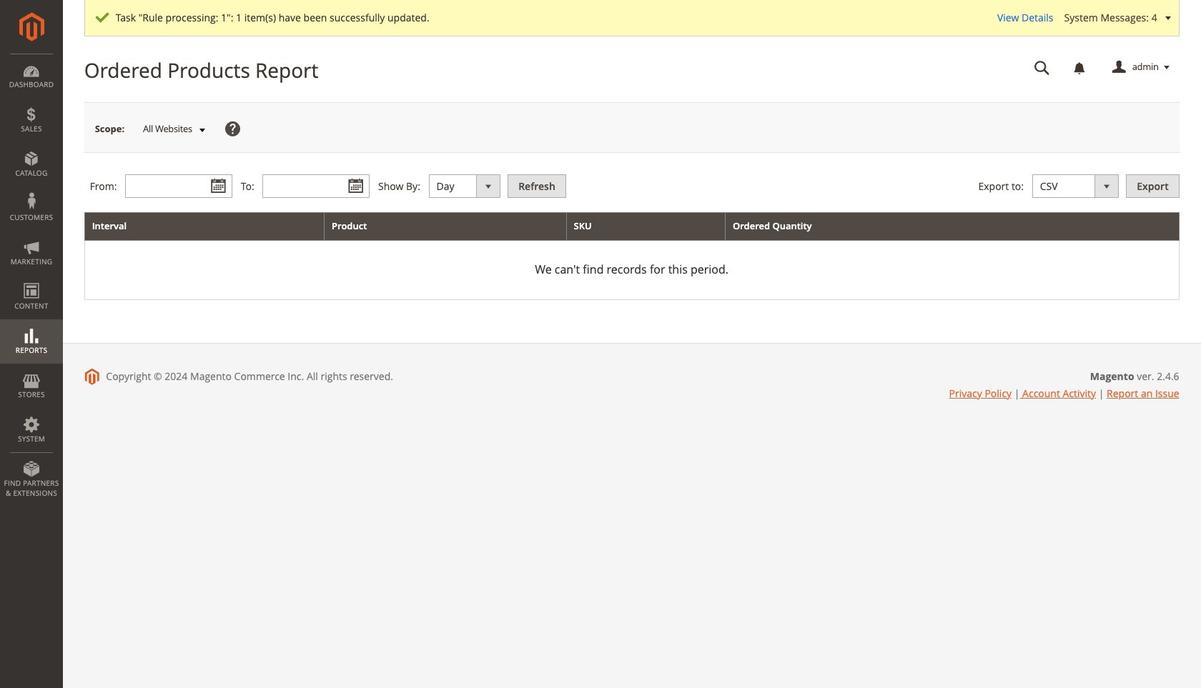 Task type: locate. For each thing, give the bounding box(es) containing it.
menu bar
[[0, 54, 63, 506]]

None text field
[[1025, 55, 1061, 80], [125, 175, 233, 198], [263, 175, 370, 198], [1025, 55, 1061, 80], [125, 175, 233, 198], [263, 175, 370, 198]]

magento admin panel image
[[19, 12, 44, 41]]



